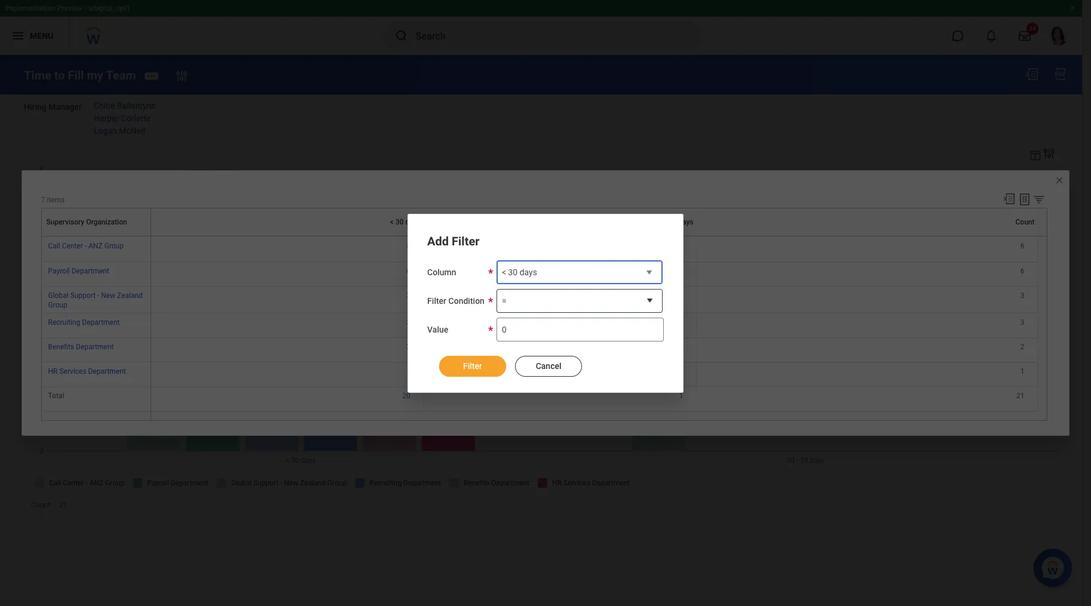 Task type: locate. For each thing, give the bounding box(es) containing it.
< 30 days up =
[[502, 267, 537, 277]]

-
[[84, 4, 87, 13], [665, 218, 667, 227], [85, 242, 87, 250], [97, 291, 99, 300]]

inbox large image
[[1019, 30, 1031, 42]]

total element
[[48, 389, 64, 400]]

6 button
[[1021, 242, 1027, 251], [406, 266, 412, 276], [1021, 266, 1027, 276]]

ballantyne
[[117, 101, 156, 111]]

0 for third 0 button from the top of the page
[[679, 318, 684, 327]]

payroll
[[48, 267, 70, 275]]

export to excel image left view printable version (pdf) image on the top of page
[[1025, 67, 1039, 81]]

days up the = dropdown button
[[520, 267, 537, 277]]

<
[[390, 218, 394, 227], [502, 267, 506, 277]]

days
[[406, 218, 421, 227], [679, 218, 694, 227], [520, 267, 537, 277]]

close image
[[1055, 176, 1065, 185]]

export to excel image left export to worksheets image at the right top
[[1003, 192, 1016, 206]]

1 button
[[679, 242, 685, 251], [406, 367, 412, 376], [1021, 367, 1027, 376], [679, 391, 685, 401]]

6 for 1
[[1021, 242, 1025, 250]]

group inside the 'global support - new zealand group'
[[48, 301, 67, 309]]

7
[[41, 196, 45, 204]]

- left 59
[[665, 218, 667, 227]]

days right 59
[[679, 218, 694, 227]]

adeptai_dpt1
[[89, 4, 130, 13]]

value
[[427, 325, 448, 334]]

hr
[[48, 367, 58, 376]]

0 horizontal spatial 21
[[59, 501, 67, 510]]

payroll department
[[48, 267, 109, 275]]

center
[[62, 242, 83, 250]]

0 for fifth 0 button from the top of the page
[[679, 367, 684, 376]]

3 button
[[406, 291, 412, 300], [1021, 291, 1027, 300], [406, 318, 412, 327], [1021, 318, 1027, 327]]

5 0 button from the top
[[679, 367, 685, 376]]

recruiting
[[48, 318, 80, 327]]

0 vertical spatial < 30 days
[[390, 218, 421, 227]]

harper corlette
[[94, 114, 151, 123]]

region
[[427, 346, 664, 378]]

1 vertical spatial 21
[[59, 501, 67, 510]]

1 vertical spatial count
[[31, 501, 50, 510]]

department down the 'global support - new zealand group'
[[82, 318, 120, 327]]

1 row element from the left
[[42, 209, 153, 236]]

items selected list
[[94, 101, 176, 136]]

5 button
[[406, 242, 412, 251]]

- for call center - anz group
[[85, 242, 87, 250]]

5 0 from the top
[[679, 367, 684, 376]]

1 horizontal spatial export to excel image
[[1025, 67, 1039, 81]]

add filter dialog
[[408, 214, 684, 393]]

0 vertical spatial <
[[390, 218, 394, 227]]

0 for 4th 0 button from the bottom
[[679, 291, 684, 300]]

6 button for 1
[[1021, 242, 1027, 251]]

1 horizontal spatial 2 button
[[1021, 342, 1027, 352]]

0 horizontal spatial group
[[48, 301, 67, 309]]

fill
[[68, 68, 84, 82]]

group right anz
[[104, 242, 124, 250]]

time
[[24, 68, 51, 82]]

region containing filter
[[427, 346, 664, 378]]

global support - new zealand group
[[48, 291, 143, 309]]

1 vertical spatial filter
[[427, 296, 447, 306]]

- for implementation preview -   adeptai_dpt1
[[84, 4, 87, 13]]

export to excel image
[[1025, 67, 1039, 81], [1003, 192, 1016, 206]]

1 0 from the top
[[679, 267, 684, 275]]

1 vertical spatial 21 button
[[59, 501, 69, 510]]

group down global
[[48, 301, 67, 309]]

days up "5" button on the top left of page
[[406, 218, 421, 227]]

add
[[427, 234, 449, 248]]

to
[[54, 68, 65, 82]]

search image
[[394, 29, 409, 43]]

department down call center - anz group
[[72, 267, 109, 275]]

configure and view chart data image
[[1029, 149, 1042, 162]]

0 horizontal spatial days
[[406, 218, 421, 227]]

count
[[1016, 218, 1035, 227], [31, 501, 50, 510]]

1 2 from the left
[[406, 343, 410, 351]]

< 30 days up 5
[[390, 218, 421, 227]]

4 0 from the top
[[679, 343, 684, 351]]

1 horizontal spatial <
[[502, 267, 506, 277]]

department for benefits department
[[76, 343, 114, 351]]

2 2 from the left
[[1021, 343, 1025, 351]]

0
[[679, 267, 684, 275], [679, 291, 684, 300], [679, 318, 684, 327], [679, 343, 684, 351], [679, 367, 684, 376]]

- left new
[[97, 291, 99, 300]]

1 horizontal spatial 30
[[508, 267, 518, 277]]

0 horizontal spatial 30
[[396, 218, 404, 227]]

1 horizontal spatial 2
[[1021, 343, 1025, 351]]

3 0 button from the top
[[679, 318, 685, 327]]

toolbar
[[998, 192, 1048, 208]]

row element
[[42, 209, 153, 236], [151, 209, 1041, 236]]

recruiting department link
[[48, 316, 120, 327]]

select to filter grid data image
[[1033, 193, 1046, 206]]

2 0 from the top
[[679, 291, 684, 300]]

30
[[396, 218, 404, 227], [655, 218, 663, 227], [508, 267, 518, 277]]

1 vertical spatial < 30 days
[[502, 267, 537, 277]]

- left anz
[[85, 242, 87, 250]]

1 horizontal spatial 21
[[1017, 392, 1025, 400]]

< 30 days
[[390, 218, 421, 227], [502, 267, 537, 277]]

- inside the 'global support - new zealand group'
[[97, 291, 99, 300]]

export to excel image for export to worksheets image at the right top
[[1003, 192, 1016, 206]]

3
[[406, 291, 410, 300], [1021, 291, 1025, 300], [406, 318, 410, 327], [1021, 318, 1025, 327]]

filter
[[452, 234, 480, 248], [427, 296, 447, 306], [463, 361, 482, 371]]

1 vertical spatial group
[[48, 301, 67, 309]]

cancel button
[[515, 356, 582, 377]]

department up hr services department link
[[76, 343, 114, 351]]

7 items
[[41, 196, 65, 204]]

row element up '< 30 days' popup button
[[151, 209, 1041, 236]]

1 vertical spatial export to excel image
[[1003, 192, 1016, 206]]

21 button
[[1017, 391, 1027, 401], [59, 501, 69, 510]]

benefits department
[[48, 343, 114, 351]]

0 vertical spatial 21
[[1017, 392, 1025, 400]]

supervisory
[[46, 218, 84, 227]]

profile logan mcneil element
[[1042, 23, 1075, 49]]

1 horizontal spatial count
[[1016, 218, 1035, 227]]

department inside 'link'
[[76, 343, 114, 351]]

benefits department link
[[48, 340, 114, 351]]

0 horizontal spatial < 30 days
[[390, 218, 421, 227]]

implementation preview -   adeptai_dpt1
[[5, 4, 130, 13]]

2 2 button from the left
[[1021, 342, 1027, 352]]

4 0 button from the top
[[679, 342, 685, 352]]

0 horizontal spatial 2
[[406, 343, 410, 351]]

0 horizontal spatial 21 button
[[59, 501, 69, 510]]

2 row element from the left
[[151, 209, 1041, 236]]

close environment banner image
[[1069, 4, 1077, 11]]

export to worksheets image
[[1018, 192, 1033, 207]]

mcneil
[[119, 126, 145, 136]]

benefits
[[48, 343, 74, 351]]

row element containing < 30 days
[[151, 209, 1041, 236]]

row element up anz
[[42, 209, 153, 236]]

add filter
[[427, 234, 480, 248]]

row element containing supervisory organization
[[42, 209, 153, 236]]

group
[[104, 242, 124, 250], [48, 301, 67, 309]]

chloé ballantyne
[[94, 101, 156, 111]]

new
[[101, 291, 115, 300]]

0 button
[[679, 266, 685, 276], [679, 291, 685, 300], [679, 318, 685, 327], [679, 342, 685, 352], [679, 367, 685, 376]]

0 vertical spatial count
[[1016, 218, 1035, 227]]

anz
[[88, 242, 103, 250]]

2 vertical spatial filter
[[463, 361, 482, 371]]

0 vertical spatial export to excel image
[[1025, 67, 1039, 81]]

1 horizontal spatial group
[[104, 242, 124, 250]]

filter inside button
[[463, 361, 482, 371]]

6 button for 0
[[1021, 266, 1027, 276]]

- inside banner
[[84, 4, 87, 13]]

0 horizontal spatial <
[[390, 218, 394, 227]]

1
[[679, 242, 684, 250], [406, 367, 410, 376], [1021, 367, 1025, 376], [679, 392, 684, 400]]

hiring manager
[[24, 102, 82, 112]]

cancel
[[536, 361, 562, 371]]

department
[[72, 267, 109, 275], [82, 318, 120, 327], [76, 343, 114, 351], [88, 367, 126, 376]]

1 vertical spatial <
[[502, 267, 506, 277]]

1 horizontal spatial days
[[520, 267, 537, 277]]

export to excel image for view printable version (pdf) image on the top of page
[[1025, 67, 1039, 81]]

time to fill my team main content
[[0, 55, 1082, 535]]

< 30 days button
[[497, 260, 663, 285]]

0 horizontal spatial export to excel image
[[1003, 192, 1016, 206]]

department for payroll department
[[72, 267, 109, 275]]

0 horizontal spatial count
[[31, 501, 50, 510]]

logan mcneil
[[94, 126, 145, 136]]

notifications large image
[[986, 30, 998, 42]]

21
[[1017, 392, 1025, 400], [59, 501, 67, 510]]

3 0 from the top
[[679, 318, 684, 327]]

2
[[406, 343, 410, 351], [1021, 343, 1025, 351]]

6
[[1021, 242, 1025, 250], [406, 267, 410, 275], [1021, 267, 1025, 275]]

- right preview
[[84, 4, 87, 13]]

filter button
[[439, 356, 506, 377]]

recruiting department
[[48, 318, 120, 327]]

0 horizontal spatial 2 button
[[406, 342, 412, 352]]

2 button
[[406, 342, 412, 352], [1021, 342, 1027, 352]]

1 horizontal spatial < 30 days
[[502, 267, 537, 277]]

0 vertical spatial 21 button
[[1017, 391, 1027, 401]]



Task type: describe. For each thing, give the bounding box(es) containing it.
2 for 2nd 2 button from the right
[[406, 343, 410, 351]]

supervisory organization
[[46, 218, 127, 227]]

column
[[427, 267, 456, 277]]

21 button inside time to fill my team main content
[[59, 501, 69, 510]]

change selection image
[[175, 69, 189, 83]]

0 for fifth 0 button from the bottom
[[679, 267, 684, 275]]

services
[[59, 367, 86, 376]]

region inside add filter dialog
[[427, 346, 664, 378]]

manager
[[49, 102, 82, 112]]

time to fill my team
[[24, 68, 136, 82]]

call
[[48, 242, 60, 250]]

filter for filter condition
[[427, 296, 447, 306]]

implementation
[[5, 4, 55, 13]]

condition
[[449, 296, 485, 306]]

=
[[502, 296, 507, 306]]

30 - 59 days
[[655, 218, 694, 227]]

organization
[[86, 218, 127, 227]]

department right services
[[88, 367, 126, 376]]

team
[[106, 68, 136, 82]]

5
[[406, 242, 410, 250]]

payroll department link
[[48, 265, 109, 275]]

filter condition
[[427, 296, 485, 306]]

total
[[48, 392, 64, 400]]

filter for filter
[[463, 361, 482, 371]]

= button
[[497, 289, 663, 314]]

count inside row element
[[1016, 218, 1035, 227]]

my
[[87, 68, 103, 82]]

21 inside time to fill my team main content
[[59, 501, 67, 510]]

chloé ballantyne link
[[94, 101, 156, 111]]

2 horizontal spatial days
[[679, 218, 694, 227]]

department for recruiting department
[[82, 318, 120, 327]]

2 0 button from the top
[[679, 291, 685, 300]]

30 inside '< 30 days' popup button
[[508, 267, 518, 277]]

call center - anz group
[[48, 242, 124, 250]]

2 for first 2 button from right
[[1021, 343, 1025, 351]]

hr services department
[[48, 367, 126, 376]]

< inside row element
[[390, 218, 394, 227]]

0 vertical spatial filter
[[452, 234, 480, 248]]

harper
[[94, 114, 119, 123]]

0 vertical spatial group
[[104, 242, 124, 250]]

zealand
[[117, 291, 143, 300]]

corlette
[[121, 114, 151, 123]]

logan mcneil link
[[94, 126, 145, 136]]

0 for 2nd 0 button from the bottom of the page
[[679, 343, 684, 351]]

view printable version (pdf) image
[[1054, 67, 1068, 81]]

1 horizontal spatial 21 button
[[1017, 391, 1027, 401]]

hiring
[[24, 102, 46, 112]]

call center - anz group link
[[48, 240, 124, 250]]

items
[[47, 196, 65, 204]]

Value text field
[[497, 318, 664, 342]]

1 0 button from the top
[[679, 266, 685, 276]]

1 2 button from the left
[[406, 342, 412, 352]]

count inside time to fill my team main content
[[31, 501, 50, 510]]

implementation preview -   adeptai_dpt1 banner
[[0, 0, 1082, 55]]

hr services department link
[[48, 365, 126, 376]]

support
[[70, 291, 96, 300]]

logan
[[94, 126, 117, 136]]

59
[[669, 218, 677, 227]]

global
[[48, 291, 69, 300]]

time to fill my team link
[[24, 68, 136, 82]]

20 button
[[402, 391, 412, 401]]

< inside '< 30 days' popup button
[[502, 267, 506, 277]]

global support - new zealand group link
[[48, 289, 143, 309]]

preview
[[57, 4, 83, 13]]

2 horizontal spatial 30
[[655, 218, 663, 227]]

harper corlette link
[[94, 114, 151, 123]]

chloé
[[94, 101, 115, 111]]

< 30 days inside popup button
[[502, 267, 537, 277]]

- for global support - new zealand group
[[97, 291, 99, 300]]

days inside popup button
[[520, 267, 537, 277]]

20
[[402, 392, 410, 400]]

6 for 0
[[1021, 267, 1025, 275]]



Task type: vqa. For each thing, say whether or not it's contained in the screenshot.
Pay Cycle Command Center link at the left
no



